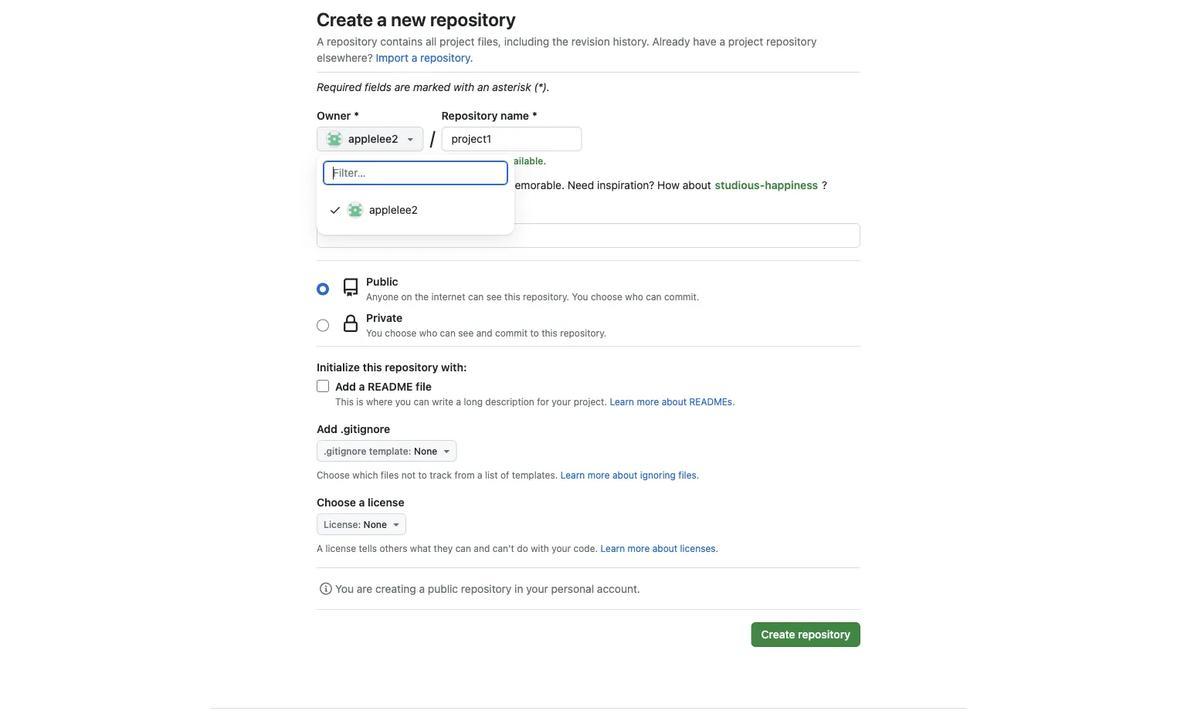 Task type: vqa. For each thing, say whether or not it's contained in the screenshot.
the leftmost None
yes



Task type: locate. For each thing, give the bounding box(es) containing it.
None text field
[[318, 224, 860, 247]]

can up with: at left
[[440, 328, 456, 338]]

which
[[353, 470, 378, 481]]

2 choose from the top
[[317, 496, 356, 509]]

1 vertical spatial see
[[458, 328, 474, 338]]

choose down private
[[385, 328, 417, 338]]

this inside public anyone on the internet can see this repository. you choose who can commit.
[[504, 291, 520, 302]]

.gitignore up '.gitignore template : none'
[[340, 423, 390, 435]]

about right "how"
[[683, 179, 711, 192]]

* right owner
[[354, 109, 359, 122]]

0 vertical spatial more
[[637, 396, 659, 407]]

applelee2 radio item
[[323, 198, 508, 222]]

can down file
[[414, 396, 429, 407]]

history.
[[613, 35, 650, 48]]

with
[[453, 80, 474, 93], [531, 543, 549, 554]]

repository. down public anyone on the internet can see this repository. you choose who can commit.
[[560, 328, 607, 338]]

1 vertical spatial a
[[317, 543, 323, 554]]

1 vertical spatial license
[[326, 543, 356, 554]]

create a new repository
[[317, 8, 516, 30]]

add for add a readme file this is where you can write a long description for your project. learn more about readmes.
[[335, 380, 356, 393]]

are right fields on the left of page
[[395, 80, 410, 93]]

learn more about readmes. link
[[610, 396, 735, 407]]

in
[[515, 583, 523, 595]]

and inside private you choose who can see and commit to this repository.
[[476, 328, 493, 338]]

your
[[552, 396, 571, 407], [552, 543, 571, 554], [526, 583, 548, 595]]

Public radio
[[317, 283, 329, 296]]

triangle down image for add .gitignore
[[441, 445, 453, 457]]

inspiration?
[[597, 179, 655, 192]]

0 vertical spatial and
[[484, 179, 503, 192]]

can right 'internet'
[[468, 291, 484, 302]]

track
[[430, 470, 452, 481]]

your right in
[[526, 583, 548, 595]]

more up account.
[[628, 543, 650, 554]]

who down 'internet'
[[419, 328, 437, 338]]

commit
[[495, 328, 528, 338]]

1 vertical spatial this
[[542, 328, 558, 338]]

you are creating a public repository in your personal account.
[[335, 583, 640, 595]]

2 vertical spatial repository.
[[560, 328, 607, 338]]

1 horizontal spatial to
[[530, 328, 539, 338]]

repository. down all
[[420, 51, 473, 64]]

and left commit
[[476, 328, 493, 338]]

a up license : none
[[359, 496, 365, 509]]

1 vertical spatial triangle down image
[[390, 518, 403, 531]]

asterisk
[[492, 80, 531, 93]]

great repository names are short and memorable. need inspiration? how about studious-happiness ?
[[317, 179, 827, 192]]

none up tells
[[364, 519, 387, 530]]

anyone
[[366, 291, 399, 302]]

1 horizontal spatial this
[[504, 291, 520, 302]]

write
[[432, 396, 454, 407]]

1 horizontal spatial project
[[728, 35, 763, 48]]

0 horizontal spatial see
[[458, 328, 474, 338]]

triangle down image for choose a license
[[390, 518, 403, 531]]

1 horizontal spatial none
[[414, 446, 438, 457]]

0 vertical spatial who
[[625, 291, 643, 302]]

add down this
[[317, 423, 338, 435]]

account.
[[597, 583, 640, 595]]

project
[[440, 35, 475, 48], [728, 35, 763, 48]]

file
[[416, 380, 432, 393]]

who inside private you choose who can see and commit to this repository.
[[419, 328, 437, 338]]

who left commit.
[[625, 291, 643, 302]]

the
[[552, 35, 569, 48], [415, 291, 429, 302]]

0 vertical spatial choose
[[591, 291, 623, 302]]

1 vertical spatial and
[[476, 328, 493, 338]]

learn right code.
[[601, 543, 625, 554]]

1 vertical spatial is
[[356, 396, 364, 407]]

0 horizontal spatial none
[[364, 519, 387, 530]]

a
[[317, 35, 324, 48], [317, 543, 323, 554]]

name
[[501, 109, 529, 122]]

0 vertical spatial .gitignore
[[340, 423, 390, 435]]

1 vertical spatial create
[[761, 628, 795, 641]]

1 vertical spatial add
[[317, 423, 338, 435]]

and right short
[[484, 179, 503, 192]]

can left commit.
[[646, 291, 662, 302]]

fields
[[365, 80, 392, 93]]

0 horizontal spatial choose
[[385, 328, 417, 338]]

create inside button
[[761, 628, 795, 641]]

1 vertical spatial the
[[415, 291, 429, 302]]

new
[[391, 8, 426, 30]]

0 vertical spatial license
[[368, 496, 405, 509]]

1 vertical spatial are
[[437, 179, 452, 192]]

triangle down image
[[441, 445, 453, 457], [390, 518, 403, 531]]

0 vertical spatial this
[[504, 291, 520, 302]]

1 vertical spatial choose
[[317, 496, 356, 509]]

is
[[493, 155, 501, 166], [356, 396, 364, 407]]

about left readmes.
[[662, 396, 687, 407]]

1 * from the left
[[354, 109, 359, 122]]

this
[[504, 291, 520, 302], [542, 328, 558, 338], [363, 361, 382, 374]]

license
[[368, 496, 405, 509], [326, 543, 356, 554]]

see up private you choose who can see and commit to this repository. at top
[[486, 291, 502, 302]]

1 vertical spatial :
[[358, 519, 361, 530]]

description
[[317, 206, 377, 218]]

are left short
[[437, 179, 452, 192]]

project inside already have a project repository elsewhere?
[[728, 35, 763, 48]]

learn
[[610, 396, 634, 407], [561, 470, 585, 481], [601, 543, 625, 554]]

repository. up commit
[[523, 291, 570, 302]]

choose left which
[[317, 470, 350, 481]]

1 vertical spatial choose
[[385, 328, 417, 338]]

0 horizontal spatial license
[[326, 543, 356, 554]]

description (optional)
[[317, 206, 424, 218]]

a left readme
[[359, 380, 365, 393]]

(optional)
[[380, 207, 424, 218]]

license down files
[[368, 496, 405, 509]]

0 horizontal spatial with
[[453, 80, 474, 93]]

0 vertical spatial create
[[317, 8, 373, 30]]

applelee2 left triangle down image at top left
[[348, 132, 398, 145]]

2 horizontal spatial you
[[572, 291, 588, 302]]

a inside already have a project repository elsewhere?
[[720, 35, 725, 48]]

applelee2 down names
[[369, 204, 418, 216]]

repository. inside public anyone on the internet can see this repository. you choose who can commit.
[[523, 291, 570, 302]]

learn more about licenses. link
[[601, 543, 719, 554]]

you
[[395, 396, 411, 407]]

0 horizontal spatial are
[[357, 583, 373, 595]]

0 vertical spatial a
[[317, 35, 324, 48]]

0 vertical spatial triangle down image
[[441, 445, 453, 457]]

import
[[376, 51, 409, 64]]

public anyone on the internet can see this repository. you choose who can commit.
[[366, 275, 700, 302]]

studious-happiness button
[[714, 173, 819, 198]]

this right commit
[[542, 328, 558, 338]]

: down choose a license
[[358, 519, 361, 530]]

2 a from the top
[[317, 543, 323, 554]]

required fields are marked with an asterisk (*).
[[317, 80, 550, 93]]

0 horizontal spatial *
[[354, 109, 359, 122]]

0 vertical spatial is
[[493, 155, 501, 166]]

applelee2 button
[[317, 127, 424, 151]]

0 horizontal spatial this
[[363, 361, 382, 374]]

this inside private you choose who can see and commit to this repository.
[[542, 328, 558, 338]]

is right project1
[[493, 155, 501, 166]]

:
[[409, 446, 412, 457], [358, 519, 361, 530]]

0 horizontal spatial you
[[335, 583, 354, 595]]

this
[[335, 396, 354, 407]]

choose inside public anyone on the internet can see this repository. you choose who can commit.
[[591, 291, 623, 302]]

choose up license
[[317, 496, 356, 509]]

applelee2
[[348, 132, 398, 145], [369, 204, 418, 216]]

2 horizontal spatial are
[[437, 179, 452, 192]]

1 horizontal spatial choose
[[591, 291, 623, 302]]

can inside private you choose who can see and commit to this repository.
[[440, 328, 456, 338]]

can right they
[[456, 543, 471, 554]]

1 vertical spatial repository.
[[523, 291, 570, 302]]

none
[[414, 446, 438, 457], [364, 519, 387, 530]]

create repository
[[761, 628, 851, 641]]

is right this
[[356, 396, 364, 407]]

are left creating
[[357, 583, 373, 595]]

applelee2 menu
[[317, 155, 515, 235]]

learn right project.
[[610, 396, 634, 407]]

0 vertical spatial choose
[[317, 470, 350, 481]]

project right have at right top
[[728, 35, 763, 48]]

.gitignore
[[340, 423, 390, 435], [324, 446, 367, 457]]

learn more about ignoring files. link
[[561, 470, 699, 481]]

1 horizontal spatial triangle down image
[[441, 445, 453, 457]]

applelee2 inside radio item
[[369, 204, 418, 216]]

1 vertical spatial to
[[418, 470, 427, 481]]

license down license
[[326, 543, 356, 554]]

who
[[625, 291, 643, 302], [419, 328, 437, 338]]

0 vertical spatial learn
[[610, 396, 634, 407]]

1 vertical spatial you
[[366, 328, 382, 338]]

on
[[401, 291, 412, 302]]

1 horizontal spatial are
[[395, 80, 410, 93]]

private
[[366, 311, 403, 324]]

1 horizontal spatial who
[[625, 291, 643, 302]]

choose which files not to track from a list of templates. learn more about ignoring files.
[[317, 470, 699, 481]]

2 horizontal spatial this
[[542, 328, 558, 338]]

your left code.
[[552, 543, 571, 554]]

to right commit
[[530, 328, 539, 338]]

add up this
[[335, 380, 356, 393]]

add inside add a readme file this is where you can write a long description for your project. learn more about readmes.
[[335, 380, 356, 393]]

readmes.
[[689, 396, 735, 407]]

0 horizontal spatial who
[[419, 328, 437, 338]]

2 vertical spatial you
[[335, 583, 354, 595]]

1 horizontal spatial see
[[486, 291, 502, 302]]

0 horizontal spatial is
[[356, 396, 364, 407]]

0 horizontal spatial project
[[440, 35, 475, 48]]

0 vertical spatial you
[[572, 291, 588, 302]]

they
[[434, 543, 453, 554]]

the right on
[[415, 291, 429, 302]]

0 vertical spatial applelee2
[[348, 132, 398, 145]]

1 horizontal spatial license
[[368, 496, 405, 509]]

about inside add a readme file this is where you can write a long description for your project. learn more about readmes.
[[662, 396, 687, 407]]

* right name
[[532, 109, 537, 122]]

the left revision
[[552, 35, 569, 48]]

1 vertical spatial more
[[588, 470, 610, 481]]

choose left commit.
[[591, 291, 623, 302]]

license : none
[[324, 519, 387, 530]]

this up commit
[[504, 291, 520, 302]]

already have a project repository elsewhere?
[[317, 35, 817, 64]]

create
[[317, 8, 373, 30], [761, 628, 795, 641]]

with right do
[[531, 543, 549, 554]]

more left ignoring
[[588, 470, 610, 481]]

a right have at right top
[[720, 35, 725, 48]]

a
[[377, 8, 387, 30], [720, 35, 725, 48], [412, 51, 417, 64], [359, 380, 365, 393], [456, 396, 461, 407], [477, 470, 483, 481], [359, 496, 365, 509], [419, 583, 425, 595]]

1 a from the top
[[317, 35, 324, 48]]

1 horizontal spatial *
[[532, 109, 537, 122]]

project right all
[[440, 35, 475, 48]]

to right not
[[418, 470, 427, 481]]

choose for choose a license
[[317, 496, 356, 509]]

: up not
[[409, 446, 412, 457]]

2 vertical spatial and
[[474, 543, 490, 554]]

0 horizontal spatial create
[[317, 8, 373, 30]]

1 horizontal spatial you
[[366, 328, 382, 338]]

1 horizontal spatial the
[[552, 35, 569, 48]]

choose
[[317, 470, 350, 481], [317, 496, 356, 509]]

more right project.
[[637, 396, 659, 407]]

with left "an" at left top
[[453, 80, 474, 93]]

a up elsewhere?
[[317, 35, 324, 48]]

your right for
[[552, 396, 571, 407]]

you inside private you choose who can see and commit to this repository.
[[366, 328, 382, 338]]

0 vertical spatial your
[[552, 396, 571, 407]]

see
[[486, 291, 502, 302], [458, 328, 474, 338]]

a left public
[[419, 583, 425, 595]]

sc 9kayk9 0 image
[[320, 583, 332, 595]]

triangle down image up track
[[441, 445, 453, 457]]

ignoring
[[640, 470, 676, 481]]

and left can't
[[474, 543, 490, 554]]

triangle down image up others
[[390, 518, 403, 531]]

this up readme
[[363, 361, 382, 374]]

1 vertical spatial learn
[[561, 470, 585, 481]]

a up sc 9kayk9 0 icon
[[317, 543, 323, 554]]

none up track
[[414, 446, 438, 457]]

see up with: at left
[[458, 328, 474, 338]]

.gitignore down add .gitignore
[[324, 446, 367, 457]]

a left new
[[377, 8, 387, 30]]

1 vertical spatial who
[[419, 328, 437, 338]]

0 horizontal spatial the
[[415, 291, 429, 302]]

1 horizontal spatial :
[[409, 446, 412, 457]]

repo image
[[341, 278, 360, 297]]

learn right templates.
[[561, 470, 585, 481]]

2 project from the left
[[728, 35, 763, 48]]

0 vertical spatial to
[[530, 328, 539, 338]]

1 horizontal spatial create
[[761, 628, 795, 641]]

0 vertical spatial add
[[335, 380, 356, 393]]

0 vertical spatial repository.
[[420, 51, 473, 64]]

initialize
[[317, 361, 360, 374]]

1 horizontal spatial with
[[531, 543, 549, 554]]

2 vertical spatial learn
[[601, 543, 625, 554]]

1 vertical spatial .gitignore
[[324, 446, 367, 457]]

0 horizontal spatial :
[[358, 519, 361, 530]]

1 vertical spatial applelee2
[[369, 204, 418, 216]]

0 vertical spatial are
[[395, 80, 410, 93]]

0 horizontal spatial triangle down image
[[390, 518, 403, 531]]

all
[[426, 35, 437, 48]]

0 vertical spatial see
[[486, 291, 502, 302]]

1 choose from the top
[[317, 470, 350, 481]]



Task type: describe. For each thing, give the bounding box(es) containing it.
including
[[504, 35, 550, 48]]

Private radio
[[317, 319, 329, 332]]

about left ignoring
[[613, 470, 638, 481]]

revision
[[571, 35, 610, 48]]

choose inside private you choose who can see and commit to this repository.
[[385, 328, 417, 338]]

1 vertical spatial none
[[364, 519, 387, 530]]

required
[[317, 80, 362, 93]]

add a readme file this is where you can write a long description for your project. learn more about readmes.
[[335, 380, 735, 407]]

memorable.
[[506, 179, 565, 192]]

internet
[[432, 291, 466, 302]]

the inside public anyone on the internet can see this repository. you choose who can commit.
[[415, 291, 429, 302]]

public
[[366, 275, 398, 288]]

choose for choose which files not to track from a list of templates. learn more about ignoring files.
[[317, 470, 350, 481]]

with:
[[441, 361, 467, 374]]

add .gitignore
[[317, 423, 390, 435]]

Repository text field
[[442, 127, 581, 151]]

elsewhere?
[[317, 51, 373, 64]]

how
[[658, 179, 680, 192]]

0 vertical spatial :
[[409, 446, 412, 457]]

great
[[317, 179, 344, 192]]

for
[[537, 396, 549, 407]]

template
[[369, 446, 409, 457]]

happiness
[[765, 179, 818, 192]]

templates.
[[512, 470, 558, 481]]

long
[[464, 396, 483, 407]]

commit.
[[664, 291, 700, 302]]

0 vertical spatial with
[[453, 80, 474, 93]]

2 vertical spatial your
[[526, 583, 548, 595]]

import a repository.
[[376, 51, 473, 64]]

applelee2 inside popup button
[[348, 132, 398, 145]]

files.
[[679, 470, 699, 481]]

files
[[381, 470, 399, 481]]

contains
[[380, 35, 423, 48]]

you inside public anyone on the internet can see this repository. you choose who can commit.
[[572, 291, 588, 302]]

see inside private you choose who can see and commit to this repository.
[[458, 328, 474, 338]]

public
[[428, 583, 458, 595]]

is inside add a readme file this is where you can write a long description for your project. learn more about readmes.
[[356, 396, 364, 407]]

licenses.
[[680, 543, 719, 554]]

description
[[485, 396, 534, 407]]

tells
[[359, 543, 377, 554]]

private you choose who can see and commit to this repository.
[[366, 311, 607, 338]]

2 vertical spatial are
[[357, 583, 373, 595]]

repository inside button
[[798, 628, 851, 641]]

initialize this repository with:
[[317, 361, 467, 374]]

an
[[477, 80, 489, 93]]

repository
[[442, 109, 498, 122]]

license
[[324, 519, 358, 530]]

create for create a new repository
[[317, 8, 373, 30]]

can inside add a readme file this is where you can write a long description for your project. learn more about readmes.
[[414, 396, 429, 407]]

your inside add a readme file this is where you can write a long description for your project. learn more about readmes.
[[552, 396, 571, 407]]

owner *
[[317, 109, 359, 122]]

learn inside add a readme file this is where you can write a long description for your project. learn more about readmes.
[[610, 396, 634, 407]]

of
[[501, 470, 509, 481]]

creating
[[375, 583, 416, 595]]

need
[[568, 179, 594, 192]]

1 vertical spatial with
[[531, 543, 549, 554]]

files,
[[478, 35, 501, 48]]

project1 is available.
[[454, 155, 546, 166]]

repository. inside private you choose who can see and commit to this repository.
[[560, 328, 607, 338]]

names
[[401, 179, 434, 192]]

1 project from the left
[[440, 35, 475, 48]]

short
[[455, 179, 481, 192]]

.gitignore template : none
[[324, 446, 438, 457]]

a down contains
[[412, 51, 417, 64]]

2 * from the left
[[532, 109, 537, 122]]

have
[[693, 35, 717, 48]]

lock image
[[341, 315, 360, 333]]

project1
[[454, 155, 491, 166]]

add for add .gitignore
[[317, 423, 338, 435]]

owner
[[317, 109, 351, 122]]

a left the "list"
[[477, 470, 483, 481]]

who inside public anyone on the internet can see this repository. you choose who can commit.
[[625, 291, 643, 302]]

a repository contains all project files, including the revision history.
[[317, 35, 650, 48]]

2 vertical spatial this
[[363, 361, 382, 374]]

2 vertical spatial more
[[628, 543, 650, 554]]

0 vertical spatial the
[[552, 35, 569, 48]]

about left licenses.
[[653, 543, 678, 554]]

1 horizontal spatial is
[[493, 155, 501, 166]]

studious-
[[715, 179, 765, 192]]

already
[[652, 35, 690, 48]]

from
[[455, 470, 475, 481]]

to inside private you choose who can see and commit to this repository.
[[530, 328, 539, 338]]

repository name *
[[442, 109, 537, 122]]

a left long
[[456, 396, 461, 407]]

readme
[[368, 380, 413, 393]]

not
[[401, 470, 416, 481]]

check image
[[329, 204, 341, 216]]

available.
[[503, 155, 546, 166]]

personal
[[551, 583, 594, 595]]

import a repository. link
[[376, 51, 473, 64]]

(*).
[[534, 80, 550, 93]]

create for create repository
[[761, 628, 795, 641]]

Add a README file checkbox
[[317, 380, 329, 392]]

others
[[380, 543, 408, 554]]

can't
[[493, 543, 515, 554]]

?
[[822, 179, 827, 192]]

code.
[[574, 543, 598, 554]]

a for a repository contains all project files, including the revision history.
[[317, 35, 324, 48]]

a license tells others what they can and can't do with your code. learn more about licenses.
[[317, 543, 719, 554]]

triangle down image
[[405, 133, 417, 145]]

a for a license tells others what they can and can't do with your code. learn more about licenses.
[[317, 543, 323, 554]]

check circle fill image
[[442, 156, 451, 165]]

marked
[[413, 80, 451, 93]]

what
[[410, 543, 431, 554]]

list
[[485, 470, 498, 481]]

create repository button
[[751, 623, 861, 647]]

1 vertical spatial your
[[552, 543, 571, 554]]

0 horizontal spatial to
[[418, 470, 427, 481]]

do
[[517, 543, 528, 554]]

/
[[430, 127, 435, 148]]

choose a license
[[317, 496, 405, 509]]

repository inside already have a project repository elsewhere?
[[766, 35, 817, 48]]

Search owner text field
[[324, 161, 508, 185]]

more inside add a readme file this is where you can write a long description for your project. learn more about readmes.
[[637, 396, 659, 407]]

0 vertical spatial none
[[414, 446, 438, 457]]

see inside public anyone on the internet can see this repository. you choose who can commit.
[[486, 291, 502, 302]]

project.
[[574, 396, 607, 407]]



